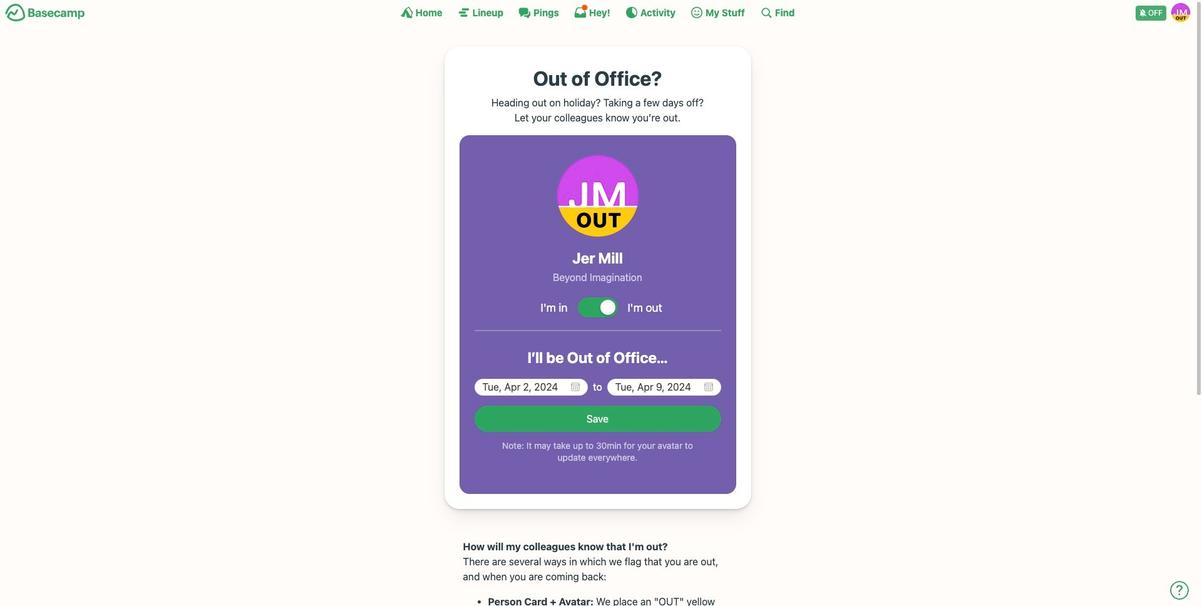 Task type: describe. For each thing, give the bounding box(es) containing it.
keyboard shortcut: ⌘ + / image
[[760, 6, 773, 19]]

1 choose date… field from the left
[[475, 379, 588, 396]]



Task type: locate. For each thing, give the bounding box(es) containing it.
0 horizontal spatial choose date… field
[[475, 379, 588, 396]]

Choose date… field
[[475, 379, 588, 396], [607, 379, 721, 396]]

switch accounts image
[[5, 3, 85, 23]]

main element
[[0, 0, 1196, 24]]

jer mill image
[[1172, 3, 1191, 22]]

1 horizontal spatial choose date… field
[[607, 379, 721, 396]]

None submit
[[475, 406, 721, 432]]

2 choose date… field from the left
[[607, 379, 721, 396]]



Task type: vqa. For each thing, say whether or not it's contained in the screenshot.
Keyboard Shortcut: ⌘ + / "icon"
yes



